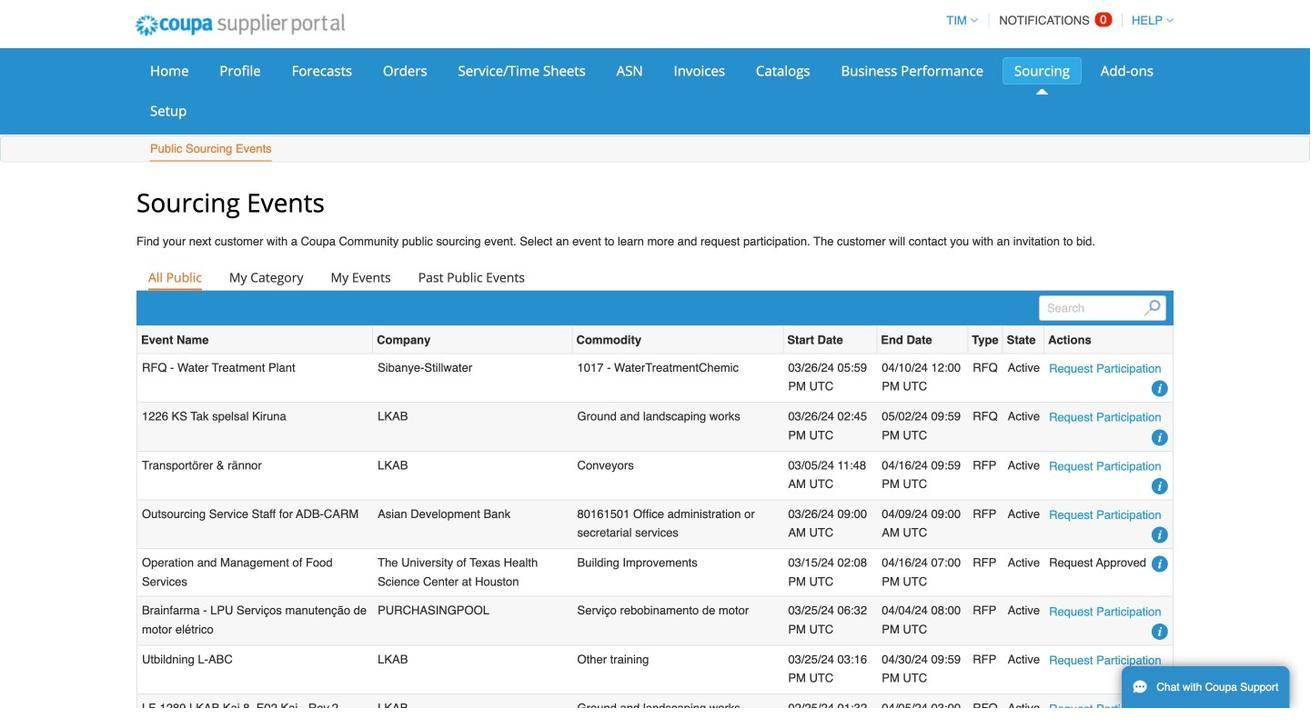 Task type: locate. For each thing, give the bounding box(es) containing it.
coupa supplier portal image
[[123, 3, 357, 48]]

navigation
[[938, 3, 1174, 38]]

tab list
[[136, 265, 1174, 290]]



Task type: describe. For each thing, give the bounding box(es) containing it.
search image
[[1144, 300, 1161, 317]]

Search text field
[[1039, 296, 1166, 321]]



Task type: vqa. For each thing, say whether or not it's contained in the screenshot.
'tab list'
yes



